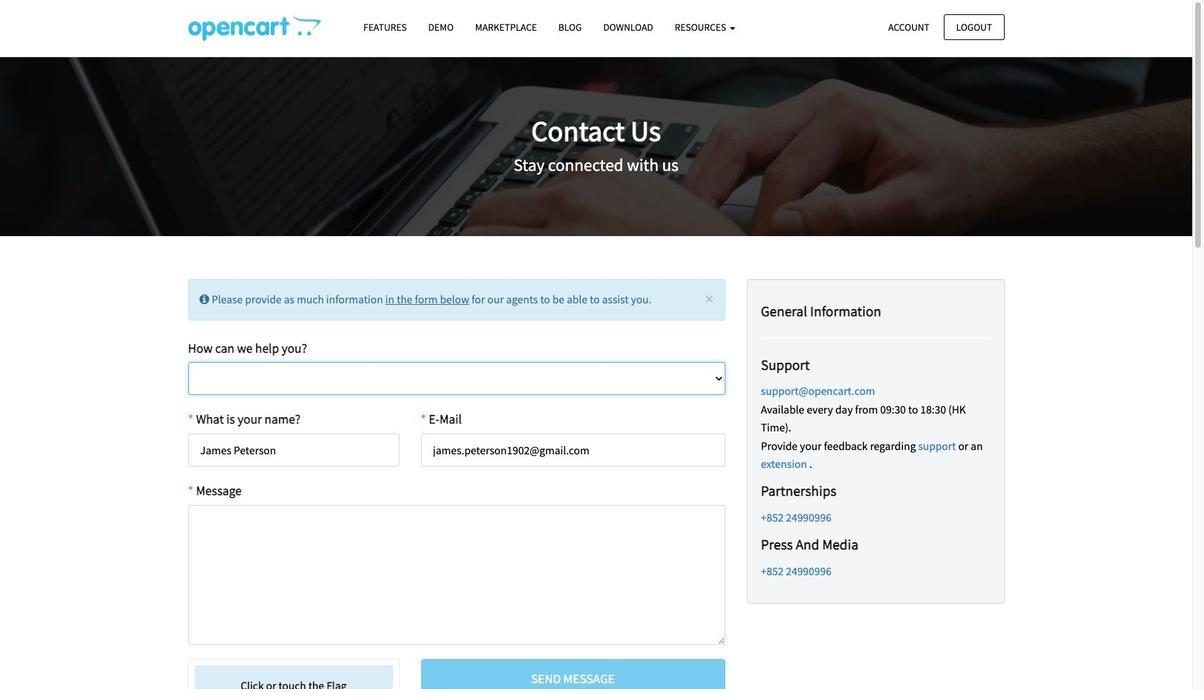 Task type: vqa. For each thing, say whether or not it's contained in the screenshot.
OpenCart - Contact IMAGE on the left of page
yes



Task type: describe. For each thing, give the bounding box(es) containing it.
Name text field
[[188, 434, 399, 467]]

opencart - contact image
[[188, 15, 320, 41]]



Task type: locate. For each thing, give the bounding box(es) containing it.
Email text field
[[421, 434, 725, 467]]

None text field
[[188, 506, 725, 645]]

info circle image
[[199, 294, 209, 305]]



